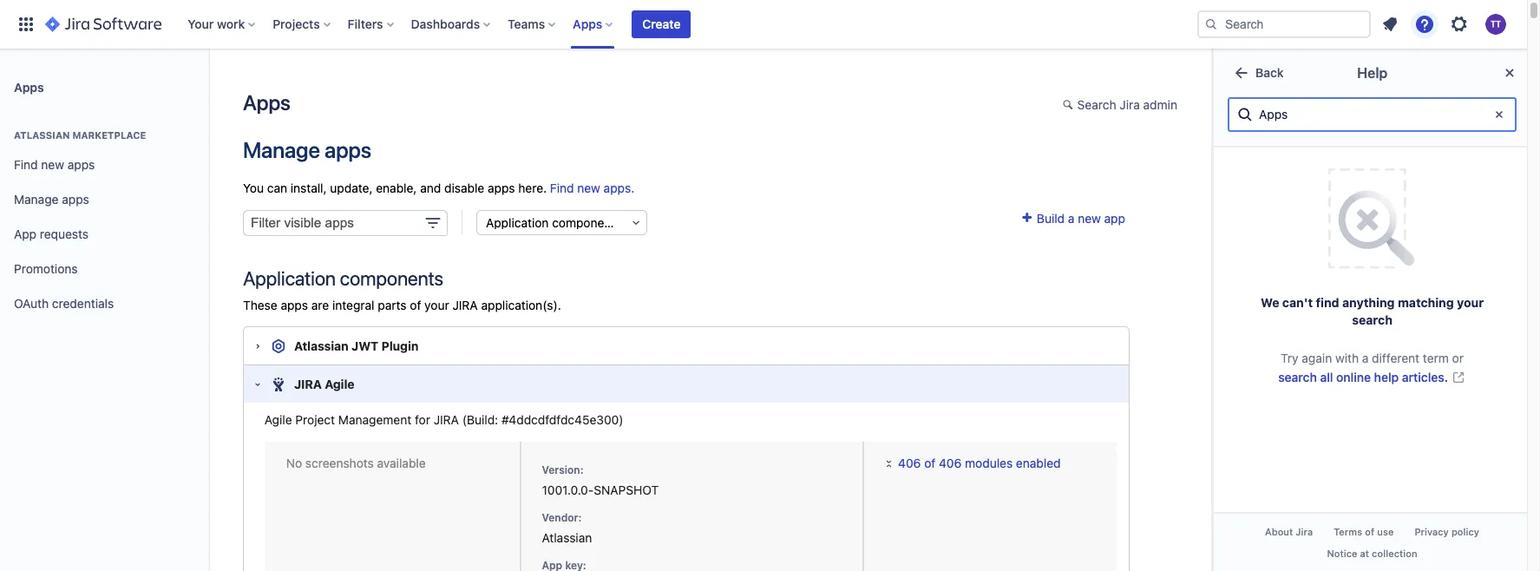 Task type: describe. For each thing, give the bounding box(es) containing it.
privacy
[[1415, 526, 1449, 537]]

build a new app
[[1034, 211, 1126, 226]]

projects button
[[268, 10, 337, 38]]

version: 1001.0.0-snapshot
[[542, 464, 659, 498]]

jira for search
[[1120, 97, 1140, 112]]

again
[[1302, 351, 1332, 365]]

oauth credentials link
[[7, 286, 201, 321]]

notifications image
[[1380, 14, 1401, 35]]

you can install, update, enable, and disable apps here. find new apps.
[[243, 181, 635, 196]]

teams button
[[503, 10, 563, 38]]

search
[[1078, 97, 1117, 112]]

dashboards
[[411, 16, 480, 31]]

0 horizontal spatial of
[[410, 298, 421, 313]]

app
[[1105, 211, 1126, 226]]

of for terms of use
[[1365, 526, 1375, 537]]

app requests link
[[7, 217, 201, 252]]

jira for about
[[1296, 526, 1313, 537]]

terms of use
[[1334, 526, 1394, 537]]

search all online help articles.
[[1279, 370, 1449, 384]]

help
[[1357, 65, 1387, 81]]

your profile and settings image
[[1486, 14, 1507, 35]]

about
[[1265, 526, 1293, 537]]

teams
[[508, 16, 545, 31]]

terms
[[1334, 526, 1362, 537]]

dashboards button
[[406, 10, 497, 38]]

atlassian link
[[542, 531, 592, 545]]

small image
[[1063, 98, 1077, 112]]

find new apps link
[[7, 148, 201, 182]]

version:
[[542, 464, 584, 477]]

filters button
[[343, 10, 401, 38]]

different
[[1372, 351, 1420, 365]]

work
[[217, 16, 245, 31]]

search inside we can't find anything matching your search
[[1352, 312, 1393, 327]]

build a new app link
[[1020, 211, 1126, 226]]

notice at collection link
[[1317, 542, 1428, 564]]

atlassian marketplace group
[[7, 111, 201, 326]]

enable,
[[376, 181, 417, 196]]

find new apps. link
[[550, 181, 635, 196]]

can
[[267, 181, 287, 196]]

0 vertical spatial agile
[[325, 377, 355, 391]]

oauth credentials
[[14, 296, 114, 310]]

search all online help articles. link
[[1268, 367, 1476, 388]]

integral
[[332, 298, 375, 313]]

apps up requests
[[62, 191, 89, 206]]

1 horizontal spatial apps
[[243, 90, 291, 115]]

0 horizontal spatial apps
[[14, 79, 44, 94]]

1 horizontal spatial a
[[1362, 351, 1369, 365]]

no
[[286, 456, 302, 471]]

all
[[1320, 370, 1333, 384]]

anything
[[1342, 295, 1395, 310]]

appswitcher icon image
[[16, 14, 36, 35]]

these apps are integral parts of your jira application(s).
[[243, 298, 561, 313]]

here.
[[518, 181, 547, 196]]

your inside we can't find anything matching your search
[[1457, 295, 1484, 310]]

credentials
[[52, 296, 114, 310]]

1001.0.0-
[[542, 483, 594, 498]]

atlassian for atlassian jwt plugin
[[294, 339, 349, 353]]

search jira admin
[[1078, 97, 1178, 112]]

help image
[[1415, 14, 1436, 35]]

manage apps inside atlassian marketplace group
[[14, 191, 89, 206]]

about jira button
[[1255, 521, 1323, 542]]

1 horizontal spatial components
[[552, 216, 622, 230]]

1 vertical spatial agile
[[265, 412, 292, 427]]

search inside search all online help articles. link
[[1279, 370, 1317, 384]]

0 vertical spatial application
[[486, 216, 549, 230]]

search jira admin link
[[1054, 92, 1186, 120]]

apps down atlassian marketplace
[[67, 157, 95, 171]]

we can't find anything matching your search
[[1261, 295, 1484, 327]]

we
[[1261, 295, 1279, 310]]

app
[[14, 226, 37, 241]]

app requests
[[14, 226, 89, 241]]

2 vertical spatial jira
[[434, 412, 459, 427]]

apps left are
[[281, 298, 308, 313]]

2 vertical spatial atlassian
[[542, 531, 592, 545]]

2 406 from the left
[[939, 456, 962, 471]]

and
[[420, 181, 441, 196]]

1 vertical spatial components
[[340, 267, 443, 290]]

banner containing your work
[[0, 0, 1528, 49]]

vendor: atlassian
[[542, 511, 592, 545]]

matching
[[1398, 295, 1454, 310]]

with
[[1335, 351, 1359, 365]]

0 horizontal spatial your
[[425, 298, 449, 313]]

project
[[295, 412, 335, 427]]

projects
[[273, 16, 320, 31]]

atlassian jwt plugin
[[294, 339, 419, 353]]

406 of 406 modules enabled
[[898, 456, 1061, 471]]

manage inside atlassian marketplace group
[[14, 191, 59, 206]]

atlassian for atlassian marketplace
[[14, 129, 70, 141]]

for
[[415, 412, 430, 427]]

articles.
[[1402, 370, 1449, 384]]

notice
[[1327, 548, 1357, 559]]

apps button
[[568, 10, 620, 38]]

you
[[243, 181, 264, 196]]

create
[[643, 16, 681, 31]]

1 vertical spatial application components
[[243, 267, 443, 290]]

find inside atlassian marketplace group
[[14, 157, 38, 171]]

filters
[[348, 16, 383, 31]]



Task type: locate. For each thing, give the bounding box(es) containing it.
jira
[[453, 298, 478, 313], [294, 377, 322, 391], [434, 412, 459, 427]]

search
[[1352, 312, 1393, 327], [1279, 370, 1317, 384]]

promotions link
[[7, 252, 201, 286]]

2 vertical spatial new
[[1078, 211, 1101, 226]]

1 horizontal spatial search
[[1352, 312, 1393, 327]]

available
[[377, 456, 426, 471]]

a right with
[[1362, 351, 1369, 365]]

install,
[[291, 181, 327, 196]]

apps down appswitcher icon in the left top of the page
[[14, 79, 44, 94]]

application(s).
[[481, 298, 561, 313]]

jira left admin on the top right
[[1120, 97, 1140, 112]]

manage apps link
[[7, 182, 201, 217]]

try
[[1281, 351, 1298, 365]]

jira left application(s).
[[453, 298, 478, 313]]

a
[[1068, 211, 1075, 226], [1362, 351, 1369, 365]]

manage apps up install,
[[243, 137, 372, 162]]

0 horizontal spatial components
[[340, 267, 443, 290]]

small image
[[1020, 211, 1034, 225]]

application components
[[486, 216, 622, 230], [243, 267, 443, 290]]

0 vertical spatial manage apps
[[243, 137, 372, 162]]

disable
[[444, 181, 485, 196]]

agile
[[325, 377, 355, 391], [265, 412, 292, 427]]

promotions
[[14, 261, 78, 276]]

0 horizontal spatial jira
[[1120, 97, 1140, 112]]

agile down atlassian jwt plugin
[[325, 377, 355, 391]]

jira right the "about"
[[1296, 526, 1313, 537]]

Search help articles field
[[1254, 99, 1491, 130]]

primary element
[[10, 0, 1198, 49]]

jira up project
[[294, 377, 322, 391]]

collection
[[1372, 548, 1417, 559]]

1 horizontal spatial of
[[925, 456, 936, 471]]

new left app
[[1078, 211, 1101, 226]]

1 vertical spatial atlassian
[[294, 339, 349, 353]]

0 vertical spatial search
[[1352, 312, 1393, 327]]

atlassian
[[14, 129, 70, 141], [294, 339, 349, 353], [542, 531, 592, 545]]

find
[[14, 157, 38, 171], [550, 181, 574, 196]]

are
[[311, 298, 329, 313]]

search down anything
[[1352, 312, 1393, 327]]

apps
[[325, 137, 372, 162], [67, 157, 95, 171], [488, 181, 515, 196], [62, 191, 89, 206], [281, 298, 308, 313]]

0 vertical spatial application components
[[486, 216, 622, 230]]

atlassian down vendor:
[[542, 531, 592, 545]]

1 vertical spatial manage apps
[[14, 191, 89, 206]]

#4ddcdfdfdc45e300)
[[502, 412, 624, 427]]

search down try
[[1279, 370, 1317, 384]]

back
[[1256, 65, 1284, 80]]

these
[[243, 298, 277, 313]]

0 horizontal spatial atlassian
[[14, 129, 70, 141]]

jira software image
[[45, 14, 162, 35], [45, 14, 162, 35]]

your
[[188, 16, 214, 31]]

jira right the for
[[434, 412, 459, 427]]

components up parts
[[340, 267, 443, 290]]

0 vertical spatial a
[[1068, 211, 1075, 226]]

1 horizontal spatial manage
[[243, 137, 320, 162]]

oauth
[[14, 296, 49, 310]]

application up "these"
[[243, 267, 336, 290]]

or
[[1452, 351, 1464, 365]]

components
[[552, 216, 622, 230], [340, 267, 443, 290]]

snapshot
[[594, 483, 659, 498]]

1 horizontal spatial find
[[550, 181, 574, 196]]

close image
[[1499, 62, 1520, 83]]

1 vertical spatial manage
[[14, 191, 59, 206]]

0 horizontal spatial 406
[[898, 456, 921, 471]]

search image
[[1205, 17, 1219, 31]]

find new apps
[[14, 157, 95, 171]]

0 horizontal spatial application components
[[243, 267, 443, 290]]

jira agile
[[294, 377, 355, 391]]

0 vertical spatial atlassian
[[14, 129, 70, 141]]

find right here.
[[550, 181, 574, 196]]

apps inside dropdown button
[[573, 16, 603, 31]]

of left "modules"
[[925, 456, 936, 471]]

vendor:
[[542, 511, 582, 524]]

jira
[[1120, 97, 1140, 112], [1296, 526, 1313, 537]]

atlassian up jira agile
[[294, 339, 349, 353]]

1 horizontal spatial your
[[1457, 295, 1484, 310]]

1 horizontal spatial agile
[[325, 377, 355, 391]]

apps right the teams dropdown button
[[573, 16, 603, 31]]

jira inside search jira admin link
[[1120, 97, 1140, 112]]

1 horizontal spatial 406
[[939, 456, 962, 471]]

0 vertical spatial find
[[14, 157, 38, 171]]

find down atlassian marketplace
[[14, 157, 38, 171]]

1 horizontal spatial manage apps
[[243, 137, 372, 162]]

your
[[1457, 295, 1484, 310], [425, 298, 449, 313]]

1 horizontal spatial atlassian
[[294, 339, 349, 353]]

0 vertical spatial new
[[41, 157, 64, 171]]

use
[[1377, 526, 1394, 537]]

new down atlassian marketplace
[[41, 157, 64, 171]]

of left use
[[1365, 526, 1375, 537]]

new left apps.
[[577, 181, 601, 196]]

1 horizontal spatial application components
[[486, 216, 622, 230]]

parts
[[378, 298, 407, 313]]

banner
[[0, 0, 1528, 49]]

1 horizontal spatial application
[[486, 216, 549, 230]]

application components down here.
[[486, 216, 622, 230]]

components down find new apps. link
[[552, 216, 622, 230]]

try again with a different term or
[[1281, 351, 1464, 365]]

apps.
[[604, 181, 635, 196]]

application down here.
[[486, 216, 549, 230]]

manage apps
[[243, 137, 372, 162], [14, 191, 89, 206]]

privacy policy link
[[1404, 521, 1490, 542]]

term
[[1423, 351, 1449, 365]]

admin
[[1144, 97, 1178, 112]]

1 406 from the left
[[898, 456, 921, 471]]

about jira
[[1265, 526, 1313, 537]]

apps right sidebar navigation image
[[243, 90, 291, 115]]

(build:
[[462, 412, 498, 427]]

1 vertical spatial find
[[550, 181, 574, 196]]

build
[[1037, 211, 1065, 226]]

at
[[1360, 548, 1369, 559]]

1 vertical spatial search
[[1279, 370, 1317, 384]]

1 vertical spatial jira
[[1296, 526, 1313, 537]]

can't
[[1282, 295, 1313, 310]]

1 horizontal spatial jira
[[1296, 526, 1313, 537]]

policy
[[1452, 526, 1480, 537]]

2 horizontal spatial atlassian
[[542, 531, 592, 545]]

back button
[[1221, 59, 1294, 87]]

0 horizontal spatial new
[[41, 157, 64, 171]]

jwt
[[352, 339, 379, 353]]

2 horizontal spatial of
[[1365, 526, 1375, 537]]

settings image
[[1449, 14, 1470, 35]]

your right parts
[[425, 298, 449, 313]]

of for 406 of 406 modules enabled
[[925, 456, 936, 471]]

management
[[338, 412, 412, 427]]

1 vertical spatial a
[[1362, 351, 1369, 365]]

modules
[[965, 456, 1013, 471]]

0 vertical spatial jira
[[453, 298, 478, 313]]

application components up integral in the left bottom of the page
[[243, 267, 443, 290]]

apps up the update,
[[325, 137, 372, 162]]

apps left here.
[[488, 181, 515, 196]]

0 horizontal spatial manage apps
[[14, 191, 89, 206]]

notice at collection
[[1327, 548, 1417, 559]]

of
[[410, 298, 421, 313], [925, 456, 936, 471], [1365, 526, 1375, 537]]

0 horizontal spatial application
[[243, 267, 336, 290]]

marketplace
[[72, 129, 146, 141]]

screenshots
[[305, 456, 374, 471]]

1 vertical spatial jira
[[294, 377, 322, 391]]

0 horizontal spatial a
[[1068, 211, 1075, 226]]

0 vertical spatial of
[[410, 298, 421, 313]]

0 horizontal spatial manage
[[14, 191, 59, 206]]

manage up can
[[243, 137, 320, 162]]

agile project management for jira (build: #4ddcdfdfdc45e300)
[[265, 412, 624, 427]]

Search field
[[1198, 10, 1371, 38]]

help
[[1374, 370, 1399, 384]]

2 horizontal spatial new
[[1078, 211, 1101, 226]]

manage apps up app requests
[[14, 191, 89, 206]]

plugin
[[381, 339, 419, 353]]

1 horizontal spatial new
[[577, 181, 601, 196]]

2 vertical spatial of
[[1365, 526, 1375, 537]]

jira inside about jira "button"
[[1296, 526, 1313, 537]]

1 vertical spatial application
[[243, 267, 336, 290]]

0 horizontal spatial search
[[1279, 370, 1317, 384]]

application
[[486, 216, 549, 230], [243, 267, 336, 290]]

0 vertical spatial manage
[[243, 137, 320, 162]]

406 of 406 modules enabled link
[[883, 456, 1061, 471]]

online
[[1337, 370, 1371, 384]]

enabled
[[1016, 456, 1061, 471]]

terms of use link
[[1323, 521, 1404, 542]]

sidebar navigation image
[[189, 69, 227, 104]]

2 horizontal spatial apps
[[573, 16, 603, 31]]

of right parts
[[410, 298, 421, 313]]

1 vertical spatial new
[[577, 181, 601, 196]]

0 horizontal spatial agile
[[265, 412, 292, 427]]

0 horizontal spatial find
[[14, 157, 38, 171]]

None field
[[243, 210, 448, 236]]

your right matching
[[1457, 295, 1484, 310]]

agile left project
[[265, 412, 292, 427]]

atlassian up find new apps
[[14, 129, 70, 141]]

manage up app
[[14, 191, 59, 206]]

atlassian marketplace
[[14, 129, 146, 141]]

0 vertical spatial jira
[[1120, 97, 1140, 112]]

update,
[[330, 181, 373, 196]]

a right build
[[1068, 211, 1075, 226]]

atlassian inside group
[[14, 129, 70, 141]]

your work
[[188, 16, 245, 31]]

1 vertical spatial of
[[925, 456, 936, 471]]

0 vertical spatial components
[[552, 216, 622, 230]]

new inside atlassian marketplace group
[[41, 157, 64, 171]]



Task type: vqa. For each thing, say whether or not it's contained in the screenshot.
components to the left
yes



